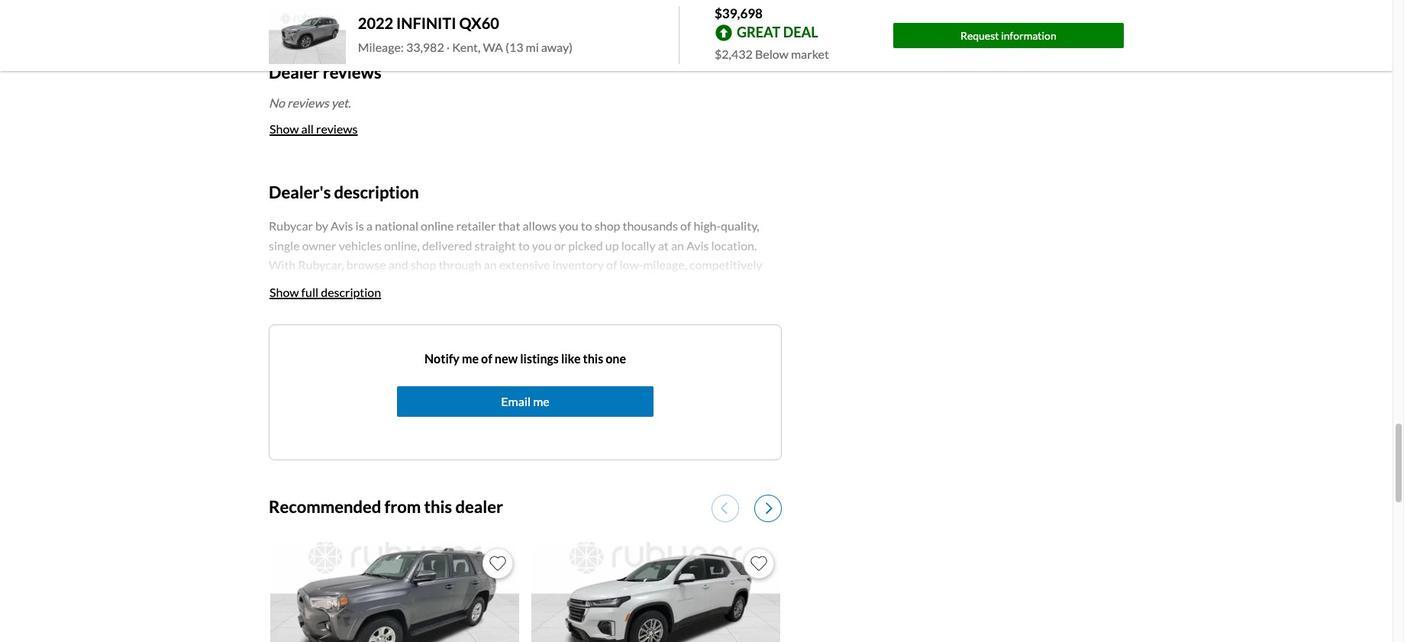 Task type: locate. For each thing, give the bounding box(es) containing it.
(13
[[506, 40, 524, 55]]

yet.
[[331, 95, 351, 110]]

1 horizontal spatial this
[[583, 352, 604, 366]]

0 vertical spatial description
[[334, 182, 419, 202]]

great deal
[[737, 23, 819, 40]]

reviews up all in the top of the page
[[287, 95, 329, 110]]

one
[[606, 352, 626, 366]]

description
[[334, 182, 419, 202], [321, 285, 381, 300]]

recommended
[[269, 497, 381, 517]]

like
[[561, 352, 581, 366]]

1 vertical spatial this
[[424, 497, 452, 517]]

dealer reviews
[[269, 62, 382, 83]]

this right "like"
[[583, 352, 604, 366]]

0 vertical spatial show
[[270, 121, 299, 136]]

dealer
[[456, 497, 503, 517]]

1 horizontal spatial me
[[533, 394, 550, 409]]

me right email
[[533, 394, 550, 409]]

1 vertical spatial show
[[270, 285, 299, 300]]

description inside button
[[321, 285, 381, 300]]

1 vertical spatial description
[[321, 285, 381, 300]]

from
[[385, 497, 421, 517]]

notify me of new listings like this one
[[425, 352, 626, 366]]

0 vertical spatial this
[[583, 352, 604, 366]]

1 vertical spatial me
[[533, 394, 550, 409]]

reviews up yet.
[[323, 62, 382, 83]]

0 vertical spatial me
[[462, 352, 479, 366]]

deal
[[784, 23, 819, 40]]

no reviews yet.
[[269, 95, 351, 110]]

0 vertical spatial reviews
[[323, 62, 382, 83]]

$39,698
[[715, 5, 763, 21]]

show for dealer
[[270, 121, 299, 136]]

reviews down yet.
[[316, 121, 358, 136]]

show inside button
[[270, 285, 299, 300]]

show all reviews button
[[269, 112, 359, 146]]

information
[[1002, 29, 1057, 42]]

new
[[495, 352, 518, 366]]

0 horizontal spatial this
[[424, 497, 452, 517]]

dealer's
[[269, 182, 331, 202]]

scroll right image
[[766, 502, 773, 516]]

show
[[270, 121, 299, 136], [270, 285, 299, 300]]

33,982
[[406, 40, 444, 55]]

show left full
[[270, 285, 299, 300]]

this right from
[[424, 497, 452, 517]]

all
[[301, 121, 314, 136]]

1 show from the top
[[270, 121, 299, 136]]

2 show from the top
[[270, 285, 299, 300]]

1 vertical spatial reviews
[[287, 95, 329, 110]]

email me button
[[397, 387, 654, 417]]

additional information
[[269, 590, 391, 605]]

email
[[501, 394, 531, 409]]

0 horizontal spatial me
[[462, 352, 479, 366]]

notify
[[425, 352, 460, 366]]

me inside email me button
[[533, 394, 550, 409]]

me left of
[[462, 352, 479, 366]]

me
[[462, 352, 479, 366], [533, 394, 550, 409]]

reviews
[[323, 62, 382, 83], [287, 95, 329, 110], [316, 121, 358, 136]]

email me
[[501, 394, 550, 409]]

show inside "button"
[[270, 121, 299, 136]]

2 vertical spatial reviews
[[316, 121, 358, 136]]

show full description
[[270, 285, 381, 300]]

this
[[583, 352, 604, 366], [424, 497, 452, 517]]

show left all in the top of the page
[[270, 121, 299, 136]]

dealer's description
[[269, 182, 419, 202]]

reviews for no
[[287, 95, 329, 110]]



Task type: vqa. For each thing, say whether or not it's contained in the screenshot.
v6 corresponding to $35,998
no



Task type: describe. For each thing, give the bounding box(es) containing it.
full
[[301, 285, 319, 300]]

below
[[756, 46, 789, 61]]

2022 toyota 4runner image
[[270, 543, 520, 643]]

mi
[[526, 40, 539, 55]]

additional
[[269, 590, 325, 605]]

show for dealer's
[[270, 285, 299, 300]]

·
[[447, 40, 450, 55]]

2022 infiniti qx60 mileage: 33,982 · kent, wa (13 mi away)
[[358, 14, 573, 55]]

information
[[327, 590, 391, 605]]

request
[[961, 29, 1000, 42]]

mileage:
[[358, 40, 404, 55]]

$2,432 below market
[[715, 46, 830, 61]]

youtube icon image
[[473, 6, 490, 19]]

of
[[481, 352, 493, 366]]

dealer
[[269, 62, 320, 83]]

2022 infiniti qx60 image
[[269, 7, 346, 64]]

me for email
[[533, 394, 550, 409]]

2022
[[358, 14, 394, 32]]

2023 chevrolet traverse image
[[532, 543, 781, 643]]

listings
[[520, 352, 559, 366]]

$2,432
[[715, 46, 753, 61]]

kent,
[[452, 40, 481, 55]]

scroll left image
[[721, 502, 728, 516]]

request information
[[961, 29, 1057, 42]]

recommended from this dealer
[[269, 497, 503, 517]]

qx60
[[459, 14, 500, 32]]

request information button
[[894, 23, 1125, 48]]

reviews for dealer
[[323, 62, 382, 83]]

infiniti
[[397, 14, 457, 32]]

no
[[269, 95, 285, 110]]

away)
[[542, 40, 573, 55]]

great
[[737, 23, 781, 40]]

market
[[791, 46, 830, 61]]

reviews inside "button"
[[316, 121, 358, 136]]

show full description button
[[269, 276, 382, 310]]

me for notify
[[462, 352, 479, 366]]

wa
[[483, 40, 503, 55]]

show all reviews
[[270, 121, 358, 136]]



